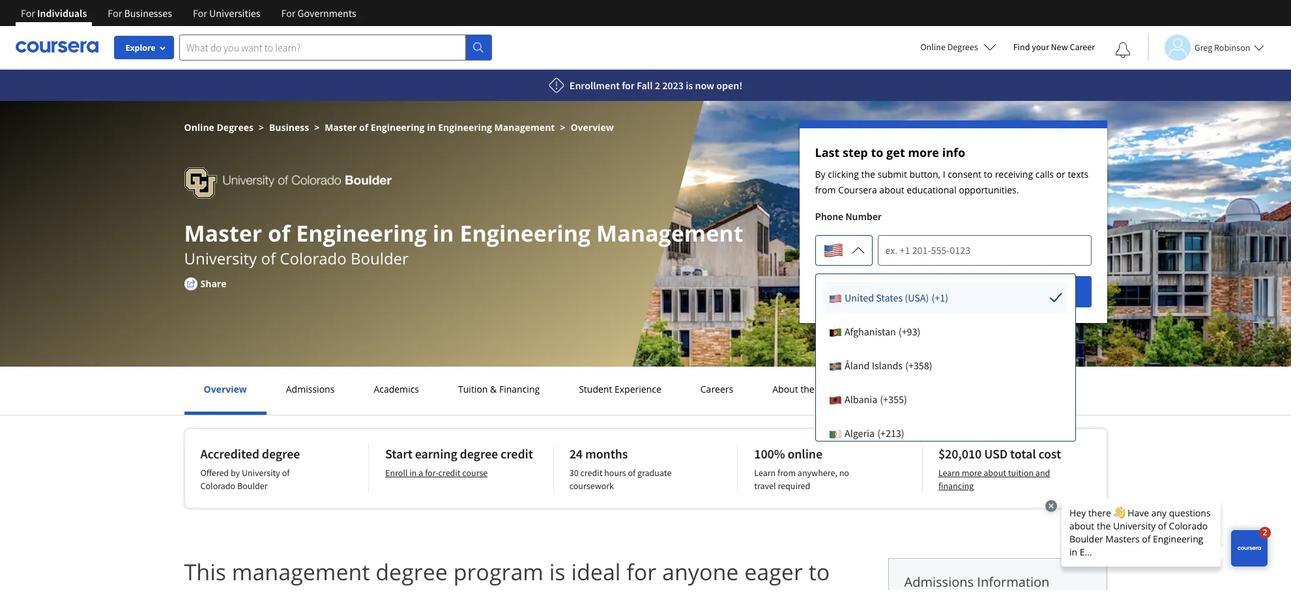 Task type: locate. For each thing, give the bounding box(es) containing it.
1 > from the left
[[259, 121, 264, 134]]

find your new career
[[1013, 41, 1095, 53]]

about the university
[[772, 383, 859, 396]]

3 for from the left
[[193, 7, 207, 20]]

🇺🇸 inside popup button
[[823, 239, 844, 265]]

a
[[419, 467, 423, 479]]

(+ right islands on the right of page
[[905, 359, 914, 372]]

1 horizontal spatial master
[[325, 121, 357, 134]]

is
[[686, 79, 693, 92], [549, 557, 565, 587]]

0 vertical spatial university
[[184, 248, 257, 269]]

1 horizontal spatial boulder
[[351, 248, 409, 269]]

financing
[[499, 383, 540, 396]]

university
[[184, 248, 257, 269], [817, 383, 859, 396], [242, 467, 280, 479]]

boulder
[[351, 248, 409, 269], [237, 480, 268, 492]]

usd
[[984, 446, 1008, 462]]

1 horizontal spatial learn
[[938, 467, 960, 479]]

is left "now"
[[686, 79, 693, 92]]

0 horizontal spatial boulder
[[237, 480, 268, 492]]

academics
[[374, 383, 419, 396]]

) inside 🇺🇸 united states (usa) (+ 1 )
[[945, 291, 948, 304]]

0 horizontal spatial master
[[184, 218, 262, 248]]

1 vertical spatial more
[[962, 467, 982, 479]]

more up the 'button,'
[[908, 145, 939, 160]]

businesses
[[124, 7, 172, 20]]

enrollment for fall 2 2023 is now open!
[[570, 79, 743, 92]]

0 horizontal spatial the
[[547, 585, 581, 591]]

1 horizontal spatial >
[[314, 121, 319, 134]]

(+ inside the 🇩🇿 algeria (+ 213 )
[[877, 427, 886, 440]]

1 horizontal spatial credit
[[501, 446, 533, 462]]

algeria
[[845, 427, 875, 440]]

Phone Number telephone field
[[878, 235, 1091, 266]]

accredited degree offered by university of colorado boulder
[[200, 446, 300, 492]]

for left fall
[[622, 79, 635, 92]]

by
[[815, 168, 826, 181]]

1 vertical spatial master
[[184, 218, 262, 248]]

university right by
[[242, 467, 280, 479]]

afghanistan
[[845, 325, 896, 338]]

0 horizontal spatial management
[[494, 121, 555, 134]]

0 horizontal spatial to
[[809, 557, 830, 587]]

credit
[[501, 446, 533, 462], [438, 467, 461, 479], [580, 467, 603, 479]]

None search field
[[179, 34, 492, 60]]

0 horizontal spatial is
[[549, 557, 565, 587]]

0 horizontal spatial learn
[[754, 467, 776, 479]]

1 vertical spatial the
[[801, 383, 815, 396]]

for left individuals
[[21, 7, 35, 20]]

of inside accredited degree offered by university of colorado boulder
[[282, 467, 290, 479]]

🇺🇸 down phone
[[823, 239, 844, 265]]

1 horizontal spatial from
[[815, 184, 836, 196]]

) inside 🇦🇫 afghanistan (+ 93 )
[[917, 325, 921, 338]]

1 vertical spatial from
[[778, 467, 796, 479]]

for businesses
[[108, 7, 172, 20]]

calls
[[1036, 168, 1054, 181]]

learn more about tuition and financing link
[[938, 467, 1050, 492]]

) for 🇦🇫 afghanistan (+ 93 )
[[917, 325, 921, 338]]

0 vertical spatial for
[[622, 79, 635, 92]]

(+ right algeria on the bottom
[[877, 427, 886, 440]]

1 vertical spatial about
[[984, 467, 1006, 479]]

about down usd
[[984, 467, 1006, 479]]

travel
[[754, 480, 776, 492]]

1 horizontal spatial management
[[596, 218, 743, 248]]

0 vertical spatial boulder
[[351, 248, 409, 269]]

1 vertical spatial to
[[984, 168, 993, 181]]

info
[[942, 145, 965, 160]]

get
[[886, 145, 905, 160]]

learn up financing
[[938, 467, 960, 479]]

admissions link
[[282, 383, 339, 396]]

0 horizontal spatial overview
[[204, 383, 247, 396]]

to up 'opportunities.'
[[984, 168, 993, 181]]

offered
[[200, 467, 229, 479]]

2 learn from the left
[[938, 467, 960, 479]]

1 vertical spatial colorado
[[200, 480, 235, 492]]

) for 🇦🇱 albania (+ 355 )
[[904, 393, 907, 406]]

2 vertical spatial university
[[242, 467, 280, 479]]

1 horizontal spatial to
[[871, 145, 883, 160]]

(+ for 🇦🇫 afghanistan (+ 93 )
[[899, 325, 907, 338]]

0 vertical spatial from
[[815, 184, 836, 196]]

2 horizontal spatial >
[[560, 121, 565, 134]]

management
[[232, 557, 370, 587], [296, 585, 434, 591]]

0 vertical spatial the
[[861, 168, 875, 181]]

1 vertical spatial management
[[596, 218, 743, 248]]

(+
[[932, 291, 940, 304], [899, 325, 907, 338], [905, 359, 914, 372], [880, 393, 888, 406], [877, 427, 886, 440]]

0 vertical spatial overview
[[571, 121, 614, 134]]

2 for from the left
[[108, 7, 122, 20]]

1 horizontal spatial about
[[984, 467, 1006, 479]]

banner navigation
[[10, 0, 367, 26]]

1 for from the left
[[21, 7, 35, 20]]

(+ right afghanistan
[[899, 325, 907, 338]]

to right eager
[[809, 557, 830, 587]]

university inside accredited degree offered by university of colorado boulder
[[242, 467, 280, 479]]

in inside master of engineering in engineering management university of colorado boulder
[[433, 218, 454, 248]]

is left ideal
[[549, 557, 565, 587]]

no
[[839, 467, 849, 479]]

university down the 🇦🇽
[[817, 383, 859, 396]]

program
[[453, 557, 544, 587]]

last
[[815, 145, 840, 160]]

0 horizontal spatial from
[[778, 467, 796, 479]]

universities
[[209, 7, 260, 20]]

for for universities
[[193, 7, 207, 20]]

and
[[1036, 467, 1050, 479]]

0 vertical spatial master
[[325, 121, 357, 134]]

355
[[888, 393, 904, 406]]

anyone
[[662, 557, 739, 587]]

colorado inside master of engineering in engineering management university of colorado boulder
[[280, 248, 347, 269]]

of inside 24 months 30 credit hours of graduate coursework
[[628, 467, 636, 479]]

2 horizontal spatial degree
[[460, 446, 498, 462]]

united
[[845, 291, 874, 304]]

1 vertical spatial 🇺🇸
[[829, 293, 842, 306]]

consent
[[948, 168, 982, 181]]

tuition
[[458, 383, 488, 396]]

4 for from the left
[[281, 7, 296, 20]]

0 vertical spatial about
[[879, 184, 904, 196]]

0 horizontal spatial >
[[259, 121, 264, 134]]

1 vertical spatial for
[[627, 557, 656, 587]]

2 horizontal spatial the
[[861, 168, 875, 181]]

2 vertical spatial the
[[547, 585, 581, 591]]

your
[[1032, 41, 1049, 53]]

1 horizontal spatial more
[[962, 467, 982, 479]]

(+ inside 🇦🇫 afghanistan (+ 93 )
[[899, 325, 907, 338]]

engineering
[[680, 585, 802, 591]]

1 learn from the left
[[754, 467, 776, 479]]

0 horizontal spatial about
[[879, 184, 904, 196]]

governments
[[298, 7, 356, 20]]

their
[[242, 585, 290, 591]]

0 vertical spatial 🇺🇸
[[823, 239, 844, 265]]

2 horizontal spatial to
[[984, 168, 993, 181]]

master right business link
[[325, 121, 357, 134]]

0 horizontal spatial colorado
[[200, 480, 235, 492]]

🇺🇸 button
[[815, 235, 872, 266]]

list box
[[816, 274, 1075, 449]]

(+ for 🇦🇱 albania (+ 355 )
[[880, 393, 888, 406]]

credit inside 24 months 30 credit hours of graduate coursework
[[580, 467, 603, 479]]

master of engineering in engineering management link
[[325, 121, 555, 134]]

credit down the earning in the bottom left of the page
[[438, 467, 461, 479]]

business link
[[269, 121, 309, 134]]

1 vertical spatial is
[[549, 557, 565, 587]]

list box containing 🇺🇸 united states (usa) (+ 1 )
[[816, 274, 1075, 449]]

for left businesses
[[108, 7, 122, 20]]

2 vertical spatial to
[[809, 557, 830, 587]]

overview up accredited
[[204, 383, 247, 396]]

financing
[[938, 480, 974, 492]]

🇺🇸 inside 🇺🇸 united states (usa) (+ 1 )
[[829, 293, 842, 306]]

share
[[200, 278, 226, 290]]

for left 'governments'
[[281, 7, 296, 20]]

1 horizontal spatial is
[[686, 79, 693, 92]]

enrollment
[[570, 79, 620, 92]]

credit up coursework
[[580, 467, 603, 479]]

degree
[[262, 446, 300, 462], [460, 446, 498, 462], [376, 557, 448, 587]]

1 horizontal spatial the
[[801, 383, 815, 396]]

) inside the 🇩🇿 algeria (+ 213 )
[[901, 427, 904, 440]]

about inside $20,010 usd total cost learn more about tuition and financing
[[984, 467, 1006, 479]]

request info
[[925, 285, 982, 299]]

for for governments
[[281, 7, 296, 20]]

100%
[[754, 446, 785, 462]]

for governments
[[281, 7, 356, 20]]

1 horizontal spatial colorado
[[280, 248, 347, 269]]

button,
[[910, 168, 941, 181]]

credit left 24
[[501, 446, 533, 462]]

overview link
[[200, 383, 251, 396]]

🇦🇽
[[829, 361, 842, 374]]

in inside this management degree program is ideal for anyone eager to grow their management careers in the dynamic engineering an
[[522, 585, 541, 591]]

for right ideal
[[627, 557, 656, 587]]

1 horizontal spatial degree
[[376, 557, 448, 587]]

more up financing
[[962, 467, 982, 479]]

from inside by clicking the submit button, i consent to receiving calls or texts from coursera about educational opportunities.
[[815, 184, 836, 196]]

coursera image
[[16, 37, 98, 58]]

start
[[385, 446, 412, 462]]

degree for is
[[376, 557, 448, 587]]

0 vertical spatial colorado
[[280, 248, 347, 269]]

åland
[[845, 359, 870, 372]]

master up share button
[[184, 218, 262, 248]]

to inside by clicking the submit button, i consent to receiving calls or texts from coursera about educational opportunities.
[[984, 168, 993, 181]]

more inside $20,010 usd total cost learn more about tuition and financing
[[962, 467, 982, 479]]

online degrees > business > master of engineering in engineering management > overview
[[184, 121, 614, 134]]

1 horizontal spatial overview
[[571, 121, 614, 134]]

(+ right "albania"
[[880, 393, 888, 406]]

(+ inside 🇦🇱 albania (+ 355 )
[[880, 393, 888, 406]]

30
[[569, 467, 579, 479]]

0 vertical spatial is
[[686, 79, 693, 92]]

for individuals
[[21, 7, 87, 20]]

opportunities.
[[959, 184, 1019, 196]]

) inside 🇦🇱 albania (+ 355 )
[[904, 393, 907, 406]]

for
[[622, 79, 635, 92], [627, 557, 656, 587]]

🇩🇿
[[829, 428, 842, 441]]

for left universities
[[193, 7, 207, 20]]

learn up travel
[[754, 467, 776, 479]]

colorado
[[280, 248, 347, 269], [200, 480, 235, 492]]

from
[[815, 184, 836, 196], [778, 467, 796, 479]]

1 vertical spatial boulder
[[237, 480, 268, 492]]

overview down enrollment
[[571, 121, 614, 134]]

degree inside this management degree program is ideal for anyone eager to grow their management careers in the dynamic engineering an
[[376, 557, 448, 587]]

university of colorado boulder image
[[184, 168, 391, 199]]

online degrees link
[[184, 121, 253, 134]]

about the university link
[[769, 383, 863, 396]]

🇺🇸 left united
[[829, 293, 842, 306]]

find your new career link
[[1007, 39, 1102, 55]]

degree inside start earning degree credit enroll in a for-credit course
[[460, 446, 498, 462]]

university up share button
[[184, 248, 257, 269]]

3 > from the left
[[560, 121, 565, 134]]

) for 🇩🇿 algeria (+ 213 )
[[901, 427, 904, 440]]

about down submit
[[879, 184, 904, 196]]

coursework
[[569, 480, 614, 492]]

credit for 24 months
[[580, 467, 603, 479]]

2 horizontal spatial credit
[[580, 467, 603, 479]]

) inside 🇦🇽 åland islands (+ 358 )
[[929, 359, 932, 372]]

(+ right (usa)
[[932, 291, 940, 304]]

by clicking the submit button, i consent to receiving calls or texts from coursera about educational opportunities.
[[815, 168, 1089, 196]]

0 horizontal spatial more
[[908, 145, 939, 160]]

request info button
[[815, 276, 1091, 308]]

from up required
[[778, 467, 796, 479]]

0 horizontal spatial degree
[[262, 446, 300, 462]]

from down by
[[815, 184, 836, 196]]

to left get
[[871, 145, 883, 160]]

course
[[462, 467, 488, 479]]

to inside this management degree program is ideal for anyone eager to grow their management careers in the dynamic engineering an
[[809, 557, 830, 587]]



Task type: describe. For each thing, give the bounding box(es) containing it.
1 vertical spatial overview
[[204, 383, 247, 396]]

accredited
[[200, 446, 259, 462]]

degree for enroll
[[460, 446, 498, 462]]

is inside this management degree program is ideal for anyone eager to grow their management careers in the dynamic engineering an
[[549, 557, 565, 587]]

show notifications image
[[1115, 42, 1131, 58]]

this
[[184, 557, 226, 587]]

university inside master of engineering in engineering management university of colorado boulder
[[184, 248, 257, 269]]

eager
[[744, 557, 803, 587]]

&
[[490, 383, 497, 396]]

student
[[579, 383, 612, 396]]

management inside master of engineering in engineering management university of colorado boulder
[[596, 218, 743, 248]]

degrees
[[217, 121, 253, 134]]

learn inside '100% online learn from anywhere, no travel required'
[[754, 467, 776, 479]]

🇺🇸 for 🇺🇸 united states (usa) (+ 1 )
[[829, 293, 842, 306]]

albania
[[845, 393, 877, 406]]

learn inside $20,010 usd total cost learn more about tuition and financing
[[938, 467, 960, 479]]

for for individuals
[[21, 7, 35, 20]]

academics link
[[370, 383, 423, 396]]

this management degree program is ideal for anyone eager to grow their management careers in the dynamic engineering an
[[184, 557, 847, 591]]

🇦🇽 åland islands (+ 358 )
[[829, 359, 932, 374]]

by
[[231, 467, 240, 479]]

2
[[655, 79, 660, 92]]

open!
[[716, 79, 743, 92]]

🇦🇱
[[829, 394, 842, 407]]

ideal
[[571, 557, 621, 587]]

i
[[943, 168, 945, 181]]

admissions
[[286, 383, 335, 396]]

submit
[[878, 168, 907, 181]]

coursera
[[838, 184, 877, 196]]

colorado inside accredited degree offered by university of colorado boulder
[[200, 480, 235, 492]]

(+ inside 🇺🇸 united states (usa) (+ 1 )
[[932, 291, 940, 304]]

for for businesses
[[108, 7, 122, 20]]

anywhere,
[[798, 467, 837, 479]]

educational
[[907, 184, 957, 196]]

🇺🇸 united states (usa) (+ 1 )
[[829, 291, 948, 306]]

phone number
[[815, 210, 882, 223]]

texts
[[1068, 168, 1089, 181]]

about inside by clicking the submit button, i consent to receiving calls or texts from coursera about educational opportunities.
[[879, 184, 904, 196]]

degree inside accredited degree offered by university of colorado boulder
[[262, 446, 300, 462]]

student experience link
[[575, 383, 665, 396]]

24 months 30 credit hours of graduate coursework
[[569, 446, 672, 492]]

now
[[695, 79, 714, 92]]

1
[[940, 291, 945, 304]]

states
[[876, 291, 903, 304]]

online
[[184, 121, 214, 134]]

the inside this management degree program is ideal for anyone eager to grow their management careers in the dynamic engineering an
[[547, 585, 581, 591]]

100% online learn from anywhere, no travel required
[[754, 446, 849, 492]]

business
[[269, 121, 309, 134]]

graduate
[[637, 467, 672, 479]]

tuition & financing link
[[454, 383, 544, 396]]

months
[[585, 446, 628, 462]]

tuition
[[1008, 467, 1034, 479]]

credit for start earning degree credit
[[501, 446, 533, 462]]

2023
[[662, 79, 684, 92]]

master of engineering in engineering management university of colorado boulder
[[184, 218, 743, 269]]

enroll
[[385, 467, 408, 479]]

start earning degree credit enroll in a for-credit course
[[385, 446, 533, 479]]

student experience
[[579, 383, 661, 396]]

for-
[[425, 467, 438, 479]]

🇺🇸 for 🇺🇸
[[823, 239, 844, 265]]

number
[[845, 210, 882, 223]]

0 horizontal spatial credit
[[438, 467, 461, 479]]

experience
[[615, 383, 661, 396]]

(+ inside 🇦🇽 åland islands (+ 358 )
[[905, 359, 914, 372]]

in inside start earning degree credit enroll in a for-credit course
[[410, 467, 417, 479]]

master inside master of engineering in engineering management university of colorado boulder
[[184, 218, 262, 248]]

online
[[788, 446, 823, 462]]

careers link
[[697, 383, 737, 396]]

career
[[1070, 41, 1095, 53]]

find
[[1013, 41, 1030, 53]]

careers
[[701, 383, 733, 396]]

boulder inside accredited degree offered by university of colorado boulder
[[237, 480, 268, 492]]

tuition & financing
[[458, 383, 540, 396]]

phone
[[815, 210, 843, 223]]

boulder inside master of engineering in engineering management university of colorado boulder
[[351, 248, 409, 269]]

hours
[[604, 467, 626, 479]]

1 vertical spatial university
[[817, 383, 859, 396]]

$20,010 usd total cost learn more about tuition and financing
[[938, 446, 1061, 492]]

islands
[[872, 359, 903, 372]]

enroll in a for-credit course link
[[385, 467, 488, 479]]

fall
[[637, 79, 653, 92]]

2 > from the left
[[314, 121, 319, 134]]

24
[[569, 446, 583, 462]]

total
[[1010, 446, 1036, 462]]

from inside '100% online learn from anywhere, no travel required'
[[778, 467, 796, 479]]

🇦🇱 albania (+ 355 )
[[829, 393, 907, 407]]

🇦🇫 afghanistan (+ 93 )
[[829, 325, 921, 340]]

step
[[843, 145, 868, 160]]

individuals
[[37, 7, 87, 20]]

(+ for 🇩🇿 algeria (+ 213 )
[[877, 427, 886, 440]]

213
[[886, 427, 901, 440]]

earning
[[415, 446, 457, 462]]

dynamic
[[586, 585, 674, 591]]

0 vertical spatial management
[[494, 121, 555, 134]]

careers
[[440, 585, 516, 591]]

grow
[[184, 585, 236, 591]]

0 vertical spatial to
[[871, 145, 883, 160]]

the inside by clicking the submit button, i consent to receiving calls or texts from coursera about educational opportunities.
[[861, 168, 875, 181]]

request
[[925, 285, 962, 299]]

share button
[[184, 277, 246, 291]]

0 vertical spatial more
[[908, 145, 939, 160]]

for inside this management degree program is ideal for anyone eager to grow their management careers in the dynamic engineering an
[[627, 557, 656, 587]]



Task type: vqa. For each thing, say whether or not it's contained in the screenshot.


